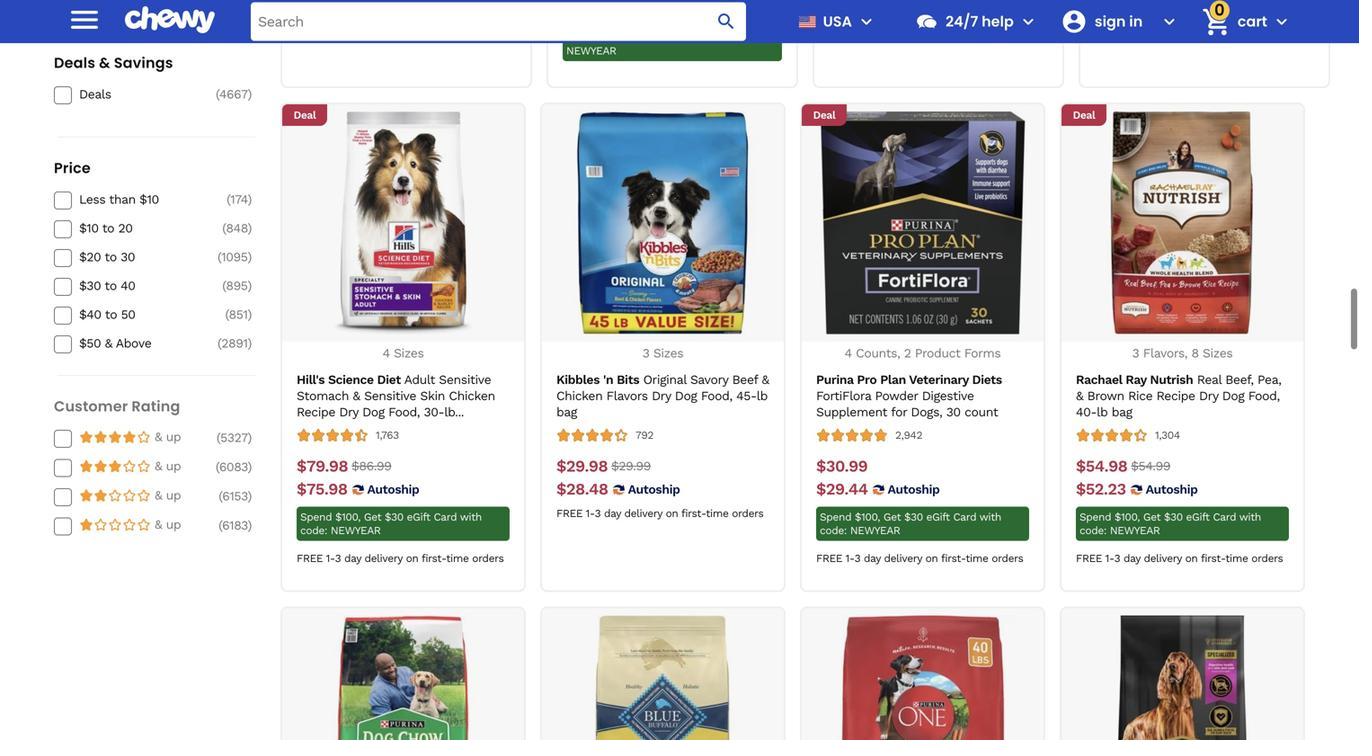 Task type: describe. For each thing, give the bounding box(es) containing it.
dog inside adult sensitive stomach & sensitive skin chicken recipe dry dog food, 30-lb...
[[363, 405, 385, 420]]

dog inside original savory beef & chicken flavors dry dog food, 45-lb bag
[[675, 389, 697, 404]]

fortiflora
[[817, 389, 872, 404]]

food, inside adult sensitive stomach & sensitive skin chicken recipe dry dog food, 30-lb...
[[389, 405, 420, 420]]

$30 right account menu icon at the right top of page
[[1184, 8, 1202, 20]]

dog inside real beef, pea, & brown rice recipe dry dog food, 40-lb bag
[[1223, 389, 1245, 404]]

3 down $28.48 "text field"
[[595, 507, 601, 520]]

( 1095 )
[[218, 249, 252, 264]]

8
[[1192, 346, 1200, 361]]

$75.98
[[297, 480, 348, 499]]

& inside original savory beef & chicken flavors dry dog food, 45-lb bag
[[762, 372, 770, 387]]

( for 174
[[227, 192, 230, 207]]

2
[[905, 346, 912, 361]]

purina pro plan veterinary diets fortiflora powder digestive supplement for dogs, 30 count image
[[812, 112, 1035, 335]]

$100, for $29.44
[[855, 511, 881, 524]]

dog chow complete adult with real chicken dry dog food, 40-lb bag image
[[292, 616, 515, 740]]

3 down $75.98 text field
[[335, 552, 341, 565]]

purina
[[817, 372, 854, 387]]

autoship for $52.23
[[1146, 482, 1198, 497]]

in
[[1130, 11, 1143, 31]]

get for $52.23
[[1144, 511, 1161, 524]]

$52.23
[[1077, 480, 1127, 499]]

account menu image
[[1159, 11, 1181, 32]]

) for ( 6183 )
[[248, 518, 252, 533]]

1,763
[[376, 429, 399, 441]]

$68.38 text field
[[297, 0, 348, 20]]

powder
[[876, 389, 919, 404]]

day down $28.48 "text field"
[[604, 507, 621, 520]]

orders for $29.44
[[992, 552, 1024, 565]]

) for ( 1095 )
[[248, 249, 252, 264]]

0 horizontal spatial 30
[[121, 249, 135, 264]]

$29.98
[[557, 457, 608, 476]]

( 895 )
[[222, 278, 252, 293]]

( 848 )
[[222, 221, 252, 236]]

( 6153 )
[[219, 489, 252, 504]]

( 6083 )
[[216, 460, 252, 474]]

autoship for $29.44
[[888, 482, 940, 497]]

real beef, pea, & brown rice recipe dry dog food, 40-lb bag
[[1077, 372, 1282, 420]]

$54.99 text field
[[1132, 457, 1171, 476]]

newyear down the $61.73 text field
[[567, 45, 617, 57]]

& up for ( 6183 )
[[155, 517, 181, 532]]

4 sizes
[[383, 346, 424, 361]]

egift for $29.44
[[927, 511, 950, 524]]

get for $75.98
[[364, 511, 382, 524]]

$61.73 text field
[[563, 0, 609, 20]]

$10 inside less than $10 link
[[140, 192, 159, 207]]

rice
[[1129, 389, 1153, 404]]

beef,
[[1226, 372, 1254, 387]]

veterinary
[[910, 372, 969, 387]]

hill's
[[297, 372, 325, 387]]

count
[[965, 405, 999, 420]]

deals & savings
[[54, 53, 173, 73]]

$29.98 $29.99
[[557, 457, 651, 476]]

counts,
[[856, 346, 901, 361]]

$20 to 30 link
[[79, 249, 207, 265]]

deals link
[[79, 86, 207, 102]]

code: for $29.44
[[820, 525, 847, 537]]

$75.98 text field
[[297, 480, 348, 500]]

free down $28.48 "text field"
[[557, 507, 583, 520]]

$30 to 40
[[79, 278, 135, 293]]

$30 to 40 link
[[79, 278, 207, 294]]

( for 895
[[222, 278, 226, 293]]

( 2891 )
[[218, 336, 252, 351]]

spend for $29.44
[[820, 511, 852, 524]]

( for 6083
[[216, 460, 219, 474]]

2891
[[222, 336, 248, 351]]

supplement
[[817, 405, 888, 420]]

$28.48 text field
[[557, 480, 609, 500]]

blue buffalo life protection formula healthy weight adult chicken & brown rice recipe dry dog food, 30-lb bag image
[[552, 616, 775, 740]]

food, inside real beef, pea, & brown rice recipe dry dog food, 40-lb bag
[[1249, 389, 1281, 404]]

Search text field
[[251, 2, 746, 41]]

) for ( 5327 )
[[248, 430, 252, 445]]

) for ( 4667 )
[[248, 87, 252, 102]]

6153
[[222, 489, 248, 504]]

up for ( 5327 )
[[166, 429, 181, 444]]

& up for ( 5327 )
[[155, 429, 181, 444]]

$52.23 text field
[[1077, 480, 1127, 500]]

deal for $79.98
[[294, 109, 316, 122]]

with for $52.23
[[1240, 511, 1262, 524]]

usa
[[824, 11, 853, 31]]

$61.73
[[563, 0, 609, 19]]

items image
[[1201, 6, 1233, 38]]

0 vertical spatial sensitive
[[439, 372, 491, 387]]

cart menu image
[[1272, 11, 1293, 32]]

spend for $75.98
[[300, 511, 332, 524]]

( for 5327
[[217, 430, 220, 445]]

'n
[[603, 372, 614, 387]]

purina pro plan veterinary diets fortiflora powder digestive supplement for dogs, 30 count
[[817, 372, 1003, 420]]

lb inside original savory beef & chicken flavors dry dog food, 45-lb bag
[[757, 389, 768, 404]]

$79.98
[[297, 457, 348, 476]]

up for ( 6183 )
[[166, 517, 181, 532]]

( for 851
[[225, 307, 229, 322]]

original
[[644, 372, 687, 387]]

than
[[109, 192, 136, 207]]

recipe inside adult sensitive stomach & sensitive skin chicken recipe dry dog food, 30-lb...
[[297, 405, 336, 420]]

help
[[982, 11, 1014, 31]]

24/7 help
[[946, 11, 1014, 31]]

$10 to 20
[[79, 221, 133, 236]]

on for $75.98
[[406, 552, 419, 565]]

dry inside original savory beef & chicken flavors dry dog food, 45-lb bag
[[652, 389, 671, 404]]

848
[[226, 221, 248, 236]]

newyear for $29.44
[[851, 525, 901, 537]]

$100, for $52.23
[[1115, 511, 1141, 524]]

deals for deals & savings
[[54, 53, 95, 73]]

ray
[[1126, 372, 1147, 387]]

product
[[916, 346, 961, 361]]

) for ( 851 )
[[248, 307, 252, 322]]

cart link
[[1195, 0, 1268, 43]]

help menu image
[[1018, 11, 1040, 32]]

chewy support image
[[916, 10, 939, 33]]

diets
[[973, 372, 1003, 387]]

egift for $75.98
[[407, 511, 431, 524]]

spend for $52.23
[[1080, 511, 1112, 524]]

chicken inside adult sensitive stomach & sensitive skin chicken recipe dry dog food, 30-lb...
[[449, 389, 495, 404]]

bag inside original savory beef & chicken flavors dry dog food, 45-lb bag
[[557, 405, 577, 420]]

20
[[118, 221, 133, 236]]

menu image
[[856, 11, 878, 32]]

$29.98 text field
[[557, 457, 608, 476]]

with for $75.98
[[460, 511, 482, 524]]

day for $52.23
[[1124, 552, 1141, 565]]

brown
[[1088, 389, 1125, 404]]

orders for $75.98
[[472, 552, 504, 565]]

4 counts, 2 product forms
[[845, 346, 1001, 361]]

to for $20
[[105, 249, 117, 264]]

list containing $68.38
[[281, 0, 1331, 88]]

sign
[[1095, 11, 1127, 31]]

0 horizontal spatial sensitive
[[364, 389, 417, 404]]

beef
[[733, 372, 758, 387]]

) for ( 848 )
[[248, 221, 252, 236]]

4 for $75.98
[[383, 346, 390, 361]]

1095
[[221, 249, 248, 264]]

( 851 )
[[225, 307, 252, 322]]

174
[[230, 192, 248, 207]]

price
[[54, 158, 91, 178]]

kibbles 'n bits
[[557, 372, 640, 387]]

lb inside real beef, pea, & brown rice recipe dry dog food, 40-lb bag
[[1097, 405, 1108, 420]]

$20
[[79, 249, 101, 264]]

1- for $75.98
[[326, 552, 335, 565]]

autoship for $28.48
[[628, 482, 680, 497]]

for
[[892, 405, 908, 420]]

( for 6153
[[219, 489, 222, 504]]

card for $75.98
[[434, 511, 457, 524]]

code: right submit search image
[[752, 31, 779, 44]]

$50 & above
[[79, 336, 152, 351]]

3 sizes from the left
[[1203, 346, 1233, 361]]

$68.38
[[297, 0, 348, 19]]

$28.48
[[557, 480, 609, 499]]

free for $52.23
[[1077, 552, 1103, 565]]

day for $75.98
[[344, 552, 361, 565]]

( 6183 )
[[219, 518, 252, 533]]

$50
[[79, 336, 101, 351]]

delivery for $52.23
[[1145, 552, 1183, 565]]

free 1-3 day delivery on first-time orders for $29.44
[[817, 552, 1024, 565]]

& inside adult sensitive stomach & sensitive skin chicken recipe dry dog food, 30-lb...
[[353, 389, 360, 404]]

$30 down $54.99 text box
[[1165, 511, 1184, 524]]

sizes for $29.98
[[654, 346, 684, 361]]

40-
[[1077, 405, 1097, 420]]

& up for ( 6153 )
[[155, 488, 181, 503]]

free for $75.98
[[297, 552, 323, 565]]

$30 left submit search image
[[651, 31, 670, 44]]

usa button
[[791, 0, 878, 43]]

6183
[[222, 518, 248, 533]]

$40
[[79, 307, 101, 322]]

45-
[[737, 389, 757, 404]]

to for $30
[[105, 278, 117, 293]]

( for 1095
[[218, 249, 221, 264]]

time for $29.44
[[966, 552, 989, 565]]

with for $29.44
[[980, 511, 1002, 524]]

code: for $75.98
[[300, 525, 328, 537]]

3 down '$52.23' text box
[[1115, 552, 1121, 565]]



Task type: vqa. For each thing, say whether or not it's contained in the screenshot.
the Learn More "dropdown button"
no



Task type: locate. For each thing, give the bounding box(es) containing it.
1 sizes from the left
[[394, 346, 424, 361]]

food, down savory
[[701, 389, 733, 404]]

( 174 )
[[227, 192, 252, 207]]

autoship for $61.73
[[629, 2, 681, 17]]

3 up ray
[[1133, 346, 1140, 361]]

empty star image
[[79, 430, 94, 444], [94, 430, 108, 444], [122, 430, 137, 444], [108, 459, 122, 473], [79, 488, 94, 503], [94, 488, 108, 503], [122, 488, 137, 503], [108, 518, 122, 532], [122, 518, 137, 532], [137, 518, 151, 532]]

$29.99 text field
[[612, 457, 651, 476]]

diet
[[377, 372, 401, 387]]

2 4 from the left
[[845, 346, 853, 361]]

spend left account menu icon at the right top of page
[[1099, 8, 1131, 20]]

sign in link
[[1054, 0, 1156, 43]]

& up for ( 6083 )
[[155, 459, 181, 473]]

30 up 40
[[121, 249, 135, 264]]

free down the $29.44 text field
[[817, 552, 843, 565]]

1 horizontal spatial dry
[[652, 389, 671, 404]]

30 down digestive
[[947, 405, 961, 420]]

1- down the $29.44 text field
[[846, 552, 855, 565]]

dry down original
[[652, 389, 671, 404]]

1- down '$52.23' text box
[[1106, 552, 1115, 565]]

customer
[[54, 396, 128, 416]]

time for $52.23
[[1226, 552, 1249, 565]]

adult sensitive stomach & sensitive skin chicken recipe dry dog food, 30-lb...
[[297, 372, 495, 420]]

less than $10 link
[[79, 191, 207, 208]]

$10
[[140, 192, 159, 207], [79, 221, 99, 236]]

$100, down the $29.44 text field
[[855, 511, 881, 524]]

0 horizontal spatial chicken
[[449, 389, 495, 404]]

( for 2891
[[218, 336, 222, 351]]

2 horizontal spatial sizes
[[1203, 346, 1233, 361]]

6 ) from the top
[[248, 307, 252, 322]]

sign in
[[1095, 11, 1143, 31]]

chewy home image
[[125, 0, 215, 40]]

spend down '$52.23' text box
[[1080, 511, 1112, 524]]

2 horizontal spatial deal
[[1074, 109, 1096, 122]]

11 ) from the top
[[248, 518, 252, 533]]

flavors
[[607, 389, 648, 404]]

cart
[[1238, 11, 1268, 31]]

spend $100, get $30 egift card with code: newyear
[[1099, 8, 1311, 34], [567, 31, 779, 57], [300, 511, 482, 537], [820, 511, 1002, 537], [1080, 511, 1262, 537]]

autoship right $61.73
[[629, 2, 681, 17]]

5 ) from the top
[[248, 278, 252, 293]]

rating
[[132, 396, 180, 416]]

$79.98 text field
[[297, 457, 348, 476]]

up
[[166, 429, 181, 444], [166, 459, 181, 473], [166, 488, 181, 503], [166, 517, 181, 532]]

2 chicken from the left
[[557, 389, 603, 404]]

1 horizontal spatial $10
[[140, 192, 159, 207]]

orders for $52.23
[[1252, 552, 1284, 565]]

0 vertical spatial lb
[[757, 389, 768, 404]]

2 horizontal spatial dog
[[1223, 389, 1245, 404]]

lb down beef
[[757, 389, 768, 404]]

2 sizes from the left
[[654, 346, 684, 361]]

1- down $75.98 text field
[[326, 552, 335, 565]]

lb down brown
[[1097, 405, 1108, 420]]

card for $52.23
[[1214, 511, 1237, 524]]

first- for $29.44
[[942, 552, 966, 565]]

$86.99 text field
[[352, 457, 392, 476]]

spend down $75.98 text field
[[300, 511, 332, 524]]

filled star image
[[108, 430, 122, 444], [122, 430, 137, 444], [137, 430, 151, 444], [94, 459, 108, 473], [108, 459, 122, 473], [137, 459, 151, 473], [79, 488, 94, 503], [108, 488, 122, 503], [122, 488, 137, 503], [79, 518, 94, 532], [94, 518, 108, 532], [108, 518, 122, 532], [122, 518, 137, 532]]

up for ( 6153 )
[[166, 488, 181, 503]]

deals down menu image
[[54, 53, 95, 73]]

up left 6183
[[166, 517, 181, 532]]

( for 6183
[[219, 518, 222, 533]]

first- for $52.23
[[1202, 552, 1226, 565]]

dogs,
[[911, 405, 943, 420]]

1- for $52.23
[[1106, 552, 1115, 565]]

on for $29.44
[[926, 552, 939, 565]]

50
[[121, 307, 135, 322]]

autoship down 2,942
[[888, 482, 940, 497]]

0 horizontal spatial sizes
[[394, 346, 424, 361]]

40
[[121, 278, 135, 293]]

$30.99 text field
[[817, 457, 868, 476]]

chicken inside original savory beef & chicken flavors dry dog food, 45-lb bag
[[557, 389, 603, 404]]

10 ) from the top
[[248, 489, 252, 504]]

1 4 from the left
[[383, 346, 390, 361]]

get left submit search image
[[630, 31, 648, 44]]

0 horizontal spatial food,
[[389, 405, 420, 420]]

1 horizontal spatial food,
[[701, 389, 733, 404]]

free 1-3 day delivery on first-time orders for $75.98
[[297, 552, 504, 565]]

to inside "link"
[[102, 221, 114, 236]]

$100, down '$52.23' text box
[[1115, 511, 1141, 524]]

$40 to 50 link
[[79, 307, 207, 323]]

1 horizontal spatial recipe
[[1157, 389, 1196, 404]]

4
[[383, 346, 390, 361], [845, 346, 853, 361]]

1 vertical spatial deals
[[79, 87, 111, 102]]

newyear left account menu icon at the right top of page
[[1099, 21, 1149, 34]]

$30 down 2,942
[[905, 511, 924, 524]]

3 flavors, 8 sizes
[[1133, 346, 1233, 361]]

chicken up "lb..."
[[449, 389, 495, 404]]

1 vertical spatial sensitive
[[364, 389, 417, 404]]

$100, right 'sign'
[[1134, 8, 1160, 20]]

skin
[[420, 389, 445, 404]]

1 horizontal spatial deal
[[814, 109, 836, 122]]

) for ( 895 )
[[248, 278, 252, 293]]

newyear for $75.98
[[331, 525, 381, 537]]

menu image
[[67, 2, 103, 38]]

1 ) from the top
[[248, 87, 252, 102]]

& inside real beef, pea, & brown rice recipe dry dog food, 40-lb bag
[[1077, 389, 1084, 404]]

food, up '1,763'
[[389, 405, 420, 420]]

kibbles
[[557, 372, 600, 387]]

first- for $75.98
[[422, 552, 446, 565]]

dog down beef,
[[1223, 389, 1245, 404]]

first-
[[682, 507, 706, 520], [422, 552, 446, 565], [942, 552, 966, 565], [1202, 552, 1226, 565]]

Product search field
[[251, 2, 746, 41]]

free 1-3 day delivery on first-time orders for $52.23
[[1077, 552, 1284, 565]]

) for ( 6153 )
[[248, 489, 252, 504]]

$54.98
[[1077, 457, 1128, 476]]

day
[[604, 507, 621, 520], [344, 552, 361, 565], [864, 552, 881, 565], [1124, 552, 1141, 565]]

food,
[[701, 389, 733, 404], [1249, 389, 1281, 404], [389, 405, 420, 420]]

0 horizontal spatial $10
[[79, 221, 99, 236]]

sizes right 8
[[1203, 346, 1233, 361]]

2 bag from the left
[[1112, 405, 1133, 420]]

above
[[116, 336, 152, 351]]

autoship for $75.98
[[367, 482, 419, 497]]

code: down the $29.44 text field
[[820, 525, 847, 537]]

bag down kibbles
[[557, 405, 577, 420]]

dog up '1,763'
[[363, 405, 385, 420]]

recipe
[[1157, 389, 1196, 404], [297, 405, 336, 420]]

3 ) from the top
[[248, 221, 252, 236]]

day for $29.44
[[864, 552, 881, 565]]

1 vertical spatial lb
[[1097, 405, 1108, 420]]

0 horizontal spatial dog
[[363, 405, 385, 420]]

3 down the $29.44 text field
[[855, 552, 861, 565]]

lb...
[[445, 405, 464, 420]]

deal for $54.98
[[1074, 109, 1096, 122]]

on for $52.23
[[1186, 552, 1199, 565]]

24/7
[[946, 11, 979, 31]]

851
[[229, 307, 248, 322]]

newyear down $75.98 text field
[[331, 525, 381, 537]]

$86.99
[[352, 459, 392, 474]]

0 vertical spatial deals
[[54, 53, 95, 73]]

deal
[[294, 109, 316, 122], [814, 109, 836, 122], [1074, 109, 1096, 122]]

sizes up adult in the bottom of the page
[[394, 346, 424, 361]]

recipe inside real beef, pea, & brown rice recipe dry dog food, 40-lb bag
[[1157, 389, 1196, 404]]

sensitive up "lb..."
[[439, 372, 491, 387]]

1 horizontal spatial 4
[[845, 346, 853, 361]]

4 ) from the top
[[248, 249, 252, 264]]

up left 6153
[[166, 488, 181, 503]]

1 deal from the left
[[294, 109, 316, 122]]

recipe down nutrish
[[1157, 389, 1196, 404]]

) for ( 6083 )
[[248, 460, 252, 474]]

food, down the pea,
[[1249, 389, 1281, 404]]

sizes for $79.98
[[394, 346, 424, 361]]

dry down real
[[1200, 389, 1219, 404]]

)
[[248, 87, 252, 102], [248, 192, 252, 207], [248, 221, 252, 236], [248, 249, 252, 264], [248, 278, 252, 293], [248, 307, 252, 322], [248, 336, 252, 351], [248, 430, 252, 445], [248, 460, 252, 474], [248, 489, 252, 504], [248, 518, 252, 533]]

1- for $29.44
[[846, 552, 855, 565]]

$30
[[1184, 8, 1202, 20], [651, 31, 670, 44], [79, 278, 101, 293], [385, 511, 404, 524], [905, 511, 924, 524], [1165, 511, 1184, 524]]

4667
[[219, 87, 248, 102]]

to left "50"
[[105, 307, 117, 322]]

$40 to 50
[[79, 307, 135, 322]]

flavors,
[[1144, 346, 1188, 361]]

4 & up from the top
[[155, 517, 181, 532]]

30 inside purina pro plan veterinary diets fortiflora powder digestive supplement for dogs, 30 count
[[947, 405, 961, 420]]

( for 4667
[[216, 87, 219, 102]]

$100,
[[1134, 8, 1160, 20], [602, 31, 627, 44], [335, 511, 361, 524], [855, 511, 881, 524], [1115, 511, 1141, 524]]

free down $75.98 text field
[[297, 552, 323, 565]]

up for ( 6083 )
[[166, 459, 181, 473]]

$54.98 text field
[[1077, 457, 1128, 476]]

spend down the $61.73 text field
[[567, 31, 598, 44]]

spend $100, get $30 egift card with code: newyear for $29.44
[[820, 511, 1002, 537]]

egift for $52.23
[[1187, 511, 1210, 524]]

7 ) from the top
[[248, 336, 252, 351]]

$29.44 text field
[[817, 480, 868, 500]]

day down $75.98 text field
[[344, 552, 361, 565]]

get down $54.99 text box
[[1144, 511, 1161, 524]]

bits
[[617, 372, 640, 387]]

4 for $29.44
[[845, 346, 853, 361]]

free down '$52.23' text box
[[1077, 552, 1103, 565]]

deals inside "link"
[[79, 87, 111, 102]]

purina one natural smartblend chicken & rice formula dry dog food, 40-lb bag image
[[812, 616, 1035, 740]]

30-
[[424, 405, 445, 420]]

food, inside original savory beef & chicken flavors dry dog food, 45-lb bag
[[701, 389, 733, 404]]

1 & up from the top
[[155, 429, 181, 444]]

recipe down stomach at the bottom left of the page
[[297, 405, 336, 420]]

autoship down '$86.99' text field
[[367, 482, 419, 497]]

$100, down the $61.73 text field
[[602, 31, 627, 44]]

1 horizontal spatial 30
[[947, 405, 961, 420]]

$29.99
[[612, 459, 651, 474]]

2 deal from the left
[[814, 109, 836, 122]]

spend $100, get $30 egift card with code: newyear for $75.98
[[300, 511, 482, 537]]

1-
[[586, 507, 595, 520], [326, 552, 335, 565], [846, 552, 855, 565], [1106, 552, 1115, 565]]

orders
[[732, 507, 764, 520], [472, 552, 504, 565], [992, 552, 1024, 565], [1252, 552, 1284, 565]]

3 & up from the top
[[155, 488, 181, 503]]

code: for $52.23
[[1080, 525, 1107, 537]]

hill's science diet adult sensitive stomach & sensitive skin chicken recipe dry dog food, 30-lb bag image
[[292, 112, 515, 335]]

to left 40
[[105, 278, 117, 293]]

get right in
[[1163, 8, 1180, 20]]

sensitive down diet on the left of page
[[364, 389, 417, 404]]

spend
[[1099, 8, 1131, 20], [567, 31, 598, 44], [300, 511, 332, 524], [820, 511, 852, 524], [1080, 511, 1112, 524]]

4 left counts,
[[845, 346, 853, 361]]

day down '$52.23' text box
[[1124, 552, 1141, 565]]

1 horizontal spatial bag
[[1112, 405, 1133, 420]]

0 horizontal spatial dry
[[339, 405, 359, 420]]

3 sizes
[[643, 346, 684, 361]]

rachael ray nutrish
[[1077, 372, 1194, 387]]

0 horizontal spatial deal
[[294, 109, 316, 122]]

get down '$86.99' text field
[[364, 511, 382, 524]]

chicken down kibbles
[[557, 389, 603, 404]]

customer rating
[[54, 396, 180, 416]]

0 horizontal spatial bag
[[557, 405, 577, 420]]

kibbles 'n bits original savory beef & chicken flavors dry dog food, 45-lb bag image
[[552, 112, 775, 335]]

0 horizontal spatial lb
[[757, 389, 768, 404]]

to for $40
[[105, 307, 117, 322]]

dry
[[652, 389, 671, 404], [1200, 389, 1219, 404], [339, 405, 359, 420]]

2 & up from the top
[[155, 459, 181, 473]]

$10 inside the $10 to 20 "link"
[[79, 221, 99, 236]]

spend down the $29.44 text field
[[820, 511, 852, 524]]

) for ( 174 )
[[248, 192, 252, 207]]

time
[[706, 507, 729, 520], [446, 552, 469, 565], [966, 552, 989, 565], [1226, 552, 1249, 565]]

newyear for $52.23
[[1111, 525, 1161, 537]]

submit search image
[[716, 11, 737, 32]]

) for ( 2891 )
[[248, 336, 252, 351]]

1 vertical spatial recipe
[[297, 405, 336, 420]]

up down rating
[[166, 429, 181, 444]]

nutrish
[[1151, 372, 1194, 387]]

bag down brown
[[1112, 405, 1133, 420]]

1 horizontal spatial dog
[[675, 389, 697, 404]]

0 horizontal spatial recipe
[[297, 405, 336, 420]]

time for $75.98
[[446, 552, 469, 565]]

autoship down $54.99 text box
[[1146, 482, 1198, 497]]

& inside $50 & above link
[[105, 336, 112, 351]]

$10 to 20 link
[[79, 220, 207, 236]]

1 horizontal spatial lb
[[1097, 405, 1108, 420]]

895
[[226, 278, 248, 293]]

get down 2,942
[[884, 511, 901, 524]]

0 vertical spatial recipe
[[1157, 389, 1196, 404]]

newyear down '$52.23' text box
[[1111, 525, 1161, 537]]

1 horizontal spatial sensitive
[[439, 372, 491, 387]]

deals down deals & savings
[[79, 87, 111, 102]]

2 up from the top
[[166, 459, 181, 473]]

3 up original
[[643, 346, 650, 361]]

less
[[79, 192, 106, 207]]

2 ) from the top
[[248, 192, 252, 207]]

8 ) from the top
[[248, 430, 252, 445]]

0 horizontal spatial 4
[[383, 346, 390, 361]]

pea,
[[1258, 372, 1282, 387]]

deals for deals
[[79, 87, 111, 102]]

savory
[[691, 372, 729, 387]]

$30 down $20
[[79, 278, 101, 293]]

3 up from the top
[[166, 488, 181, 503]]

( for 848
[[222, 221, 226, 236]]

$100, for $75.98
[[335, 511, 361, 524]]

6083
[[219, 460, 248, 474]]

delivery for $75.98
[[365, 552, 403, 565]]

get
[[1163, 8, 1180, 20], [630, 31, 648, 44], [364, 511, 382, 524], [884, 511, 901, 524], [1144, 511, 1161, 524]]

code:
[[1284, 8, 1311, 20], [752, 31, 779, 44], [300, 525, 328, 537], [820, 525, 847, 537], [1080, 525, 1107, 537]]

1 vertical spatial $10
[[79, 221, 99, 236]]

1 bag from the left
[[557, 405, 577, 420]]

empty star image
[[108, 430, 122, 444], [137, 430, 151, 444], [79, 459, 94, 473], [94, 459, 108, 473], [122, 459, 137, 473], [137, 459, 151, 473], [108, 488, 122, 503], [137, 488, 151, 503], [79, 518, 94, 532], [94, 518, 108, 532]]

digestive
[[923, 389, 975, 404]]

9 ) from the top
[[248, 460, 252, 474]]

dry inside real beef, pea, & brown rice recipe dry dog food, 40-lb bag
[[1200, 389, 1219, 404]]

1 chicken from the left
[[449, 389, 495, 404]]

1 up from the top
[[166, 429, 181, 444]]

$50 & above link
[[79, 335, 207, 352]]

dog down original
[[675, 389, 697, 404]]

get for $29.44
[[884, 511, 901, 524]]

autoship right $68.38
[[368, 2, 420, 17]]

to left 20
[[102, 221, 114, 236]]

1 vertical spatial 30
[[947, 405, 961, 420]]

filled star image
[[79, 430, 94, 444], [94, 430, 108, 444], [79, 459, 94, 473], [122, 459, 137, 473], [94, 488, 108, 503], [137, 488, 151, 503], [137, 518, 151, 532]]

purina pro plan adult sensitive skin & stomach salmon & rice formula dry dog food, 30-lb bag image
[[1072, 616, 1295, 740]]

newyear down the $29.44 text field
[[851, 525, 901, 537]]

up left 6083
[[166, 459, 181, 473]]

forms
[[965, 346, 1001, 361]]

4 up from the top
[[166, 517, 181, 532]]

5327
[[220, 430, 248, 445]]

2 horizontal spatial dry
[[1200, 389, 1219, 404]]

list
[[281, 0, 1331, 88]]

autoship down $29.99 text field
[[628, 482, 680, 497]]

$30 down '$86.99' text field
[[385, 511, 404, 524]]

dry inside adult sensitive stomach & sensitive skin chicken recipe dry dog food, 30-lb...
[[339, 405, 359, 420]]

( 4667 )
[[216, 87, 252, 102]]

4 up diet on the left of page
[[383, 346, 390, 361]]

&
[[99, 53, 110, 73], [105, 336, 112, 351], [762, 372, 770, 387], [353, 389, 360, 404], [1077, 389, 1084, 404], [155, 429, 162, 444], [155, 459, 162, 473], [155, 488, 162, 503], [155, 517, 162, 532]]

0 vertical spatial 30
[[121, 249, 135, 264]]

$10 up $20
[[79, 221, 99, 236]]

1- down $28.48 "text field"
[[586, 507, 595, 520]]

spend $100, get $30 egift card with code: newyear for $52.23
[[1080, 511, 1262, 537]]

2 horizontal spatial food,
[[1249, 389, 1281, 404]]

$10 right than
[[140, 192, 159, 207]]

on
[[666, 507, 679, 520], [406, 552, 419, 565], [926, 552, 939, 565], [1186, 552, 1199, 565]]

1,304
[[1156, 429, 1181, 441]]

code: down $75.98 text field
[[300, 525, 328, 537]]

hill's science diet
[[297, 372, 401, 387]]

to right $20
[[105, 249, 117, 264]]

1 horizontal spatial sizes
[[654, 346, 684, 361]]

code: down '$52.23' text box
[[1080, 525, 1107, 537]]

$54.98 $54.99
[[1077, 457, 1171, 476]]

to for $10
[[102, 221, 114, 236]]

sizes up original
[[654, 346, 684, 361]]

1 horizontal spatial chicken
[[557, 389, 603, 404]]

$30.99
[[817, 457, 868, 476]]

24/7 help link
[[908, 0, 1014, 43]]

rachael
[[1077, 372, 1123, 387]]

dry down stomach at the bottom left of the page
[[339, 405, 359, 420]]

$79.98 $86.99
[[297, 457, 392, 476]]

free for $29.44
[[817, 552, 843, 565]]

$100, down $75.98 text field
[[335, 511, 361, 524]]

card for $29.44
[[954, 511, 977, 524]]

day down the $29.44 text field
[[864, 552, 881, 565]]

bag inside real beef, pea, & brown rice recipe dry dog food, 40-lb bag
[[1112, 405, 1133, 420]]

delivery for $29.44
[[885, 552, 923, 565]]

code: right cart
[[1284, 8, 1311, 20]]

2,942
[[896, 429, 923, 441]]

rachael ray nutrish real beef, pea, & brown rice recipe dry dog food, 40-lb bag image
[[1072, 112, 1295, 335]]

3 deal from the left
[[1074, 109, 1096, 122]]

0 vertical spatial $10
[[140, 192, 159, 207]]



